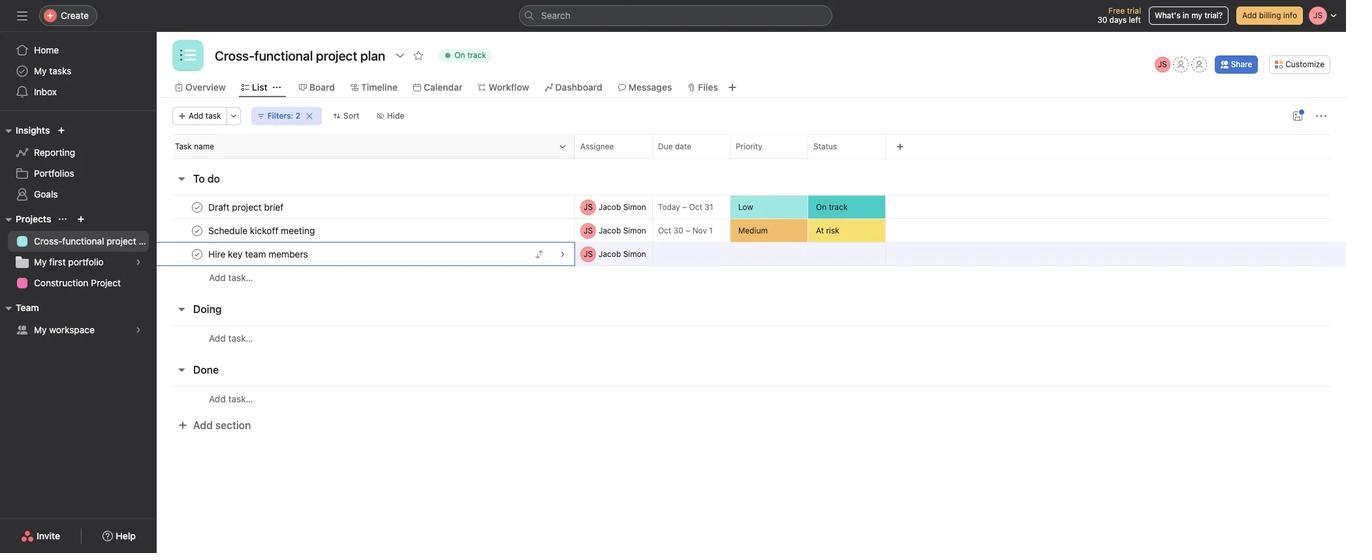 Task type: vqa. For each thing, say whether or not it's contained in the screenshot.
Low JS
yes



Task type: describe. For each thing, give the bounding box(es) containing it.
sort
[[344, 111, 360, 121]]

show options, current sort, top image
[[59, 216, 67, 223]]

js for medium
[[584, 226, 593, 235]]

left
[[1129, 15, 1142, 25]]

task… inside header to do tree grid
[[228, 272, 253, 283]]

section
[[215, 420, 251, 432]]

tasks
[[49, 65, 71, 76]]

name
[[194, 142, 214, 152]]

—
[[739, 250, 744, 258]]

hide sidebar image
[[17, 10, 27, 21]]

add task… button inside header to do tree grid
[[209, 271, 253, 285]]

show sort options image
[[559, 143, 567, 151]]

goals link
[[8, 184, 149, 205]]

row containing task name
[[157, 135, 1347, 159]]

oct 30 – nov 1
[[658, 226, 713, 236]]

assignee
[[581, 142, 614, 152]]

more actions image
[[230, 112, 237, 120]]

tab actions image
[[273, 84, 281, 91]]

list
[[252, 82, 268, 93]]

projects
[[16, 214, 51, 225]]

create
[[61, 10, 89, 21]]

project
[[107, 236, 136, 247]]

js inside button
[[1158, 59, 1168, 69]]

plan
[[139, 236, 157, 247]]

help button
[[94, 525, 144, 549]]

at risk button
[[809, 219, 886, 242]]

add for add task… button corresponding to done
[[209, 393, 226, 405]]

add task… row for done
[[157, 387, 1347, 411]]

row down medium
[[157, 242, 1347, 266]]

js for —
[[584, 249, 593, 259]]

hide
[[387, 111, 405, 121]]

task… for done
[[228, 393, 253, 405]]

inbox link
[[8, 82, 149, 103]]

task
[[175, 142, 192, 152]]

1 horizontal spatial oct
[[689, 202, 703, 212]]

on inside popup button
[[816, 202, 827, 212]]

add billing info button
[[1237, 7, 1304, 25]]

hide button
[[371, 107, 410, 125]]

what's in my trial?
[[1155, 10, 1223, 20]]

reporting link
[[8, 142, 149, 163]]

see details, my first portfolio image
[[135, 259, 142, 266]]

1 add task… row from the top
[[157, 266, 1347, 290]]

2
[[296, 111, 300, 121]]

add left section
[[193, 420, 213, 432]]

list link
[[242, 80, 268, 95]]

trial?
[[1205, 10, 1223, 20]]

customize button
[[1270, 56, 1331, 74]]

info
[[1284, 10, 1298, 20]]

completed image for today – oct 31
[[189, 200, 205, 215]]

what's in my trial? button
[[1149, 7, 1229, 25]]

show options image
[[395, 50, 406, 61]]

my for my first portfolio
[[34, 257, 47, 268]]

1 vertical spatial oct
[[658, 226, 672, 236]]

dashboard link
[[545, 80, 603, 95]]

today
[[658, 202, 680, 212]]

my tasks
[[34, 65, 71, 76]]

completed checkbox inside the 'hire key team members' cell
[[189, 247, 205, 262]]

31
[[705, 202, 713, 212]]

— button
[[731, 243, 808, 266]]

to do
[[193, 173, 220, 185]]

messages
[[629, 82, 672, 93]]

done button
[[193, 359, 219, 382]]

inbox
[[34, 86, 57, 97]]

3 simon from the top
[[623, 249, 646, 259]]

low
[[739, 202, 753, 212]]

home
[[34, 44, 59, 56]]

team
[[16, 302, 39, 313]]

my tasks link
[[8, 61, 149, 82]]

details image
[[559, 250, 567, 258]]

done
[[193, 364, 219, 376]]

doing
[[193, 304, 222, 315]]

portfolio
[[68, 257, 104, 268]]

add tab image
[[727, 82, 738, 93]]

board link
[[299, 80, 335, 95]]

js for low
[[584, 202, 593, 212]]

sort button
[[327, 107, 365, 125]]

calendar
[[424, 82, 463, 93]]

filters: 2
[[268, 111, 300, 121]]

team button
[[0, 300, 39, 316]]

add to starred image
[[414, 50, 424, 61]]

priority
[[736, 142, 763, 152]]

draft project brief cell
[[157, 195, 575, 219]]

list image
[[180, 48, 196, 63]]

goals
[[34, 189, 58, 200]]

0 vertical spatial –
[[683, 202, 687, 212]]

jacob simon for today
[[599, 202, 646, 212]]

project
[[91, 278, 121, 289]]

to do button
[[193, 167, 220, 191]]

to
[[193, 173, 205, 185]]

add for add billing info button
[[1243, 10, 1257, 20]]

jacob for oct 30 – nov 1
[[599, 226, 621, 235]]

my
[[1192, 10, 1203, 20]]

header to do tree grid
[[157, 195, 1347, 290]]

completed checkbox for oct 30
[[189, 223, 205, 239]]

help
[[116, 531, 136, 542]]

my workspace link
[[8, 320, 149, 341]]

1 collapse task list for this section image from the top
[[176, 174, 187, 184]]

add section
[[193, 420, 251, 432]]

reporting
[[34, 147, 75, 158]]

new image
[[58, 127, 66, 135]]

cross-functional project plan link
[[8, 231, 157, 252]]

add task… button for doing
[[209, 331, 253, 346]]

save options image
[[1293, 111, 1304, 121]]

add task… for doing
[[209, 333, 253, 344]]



Task type: locate. For each thing, give the bounding box(es) containing it.
2 vertical spatial task…
[[228, 393, 253, 405]]

0 vertical spatial simon
[[623, 202, 646, 212]]

on track inside dropdown button
[[455, 50, 486, 60]]

add up doing
[[209, 272, 226, 283]]

0 vertical spatial completed image
[[189, 200, 205, 215]]

2 add task… row from the top
[[157, 326, 1347, 351]]

1
[[709, 226, 713, 236]]

1 vertical spatial –
[[686, 226, 690, 236]]

add task… button
[[209, 271, 253, 285], [209, 331, 253, 346], [209, 392, 253, 407]]

customize
[[1286, 59, 1325, 69]]

schedule kickoff meeting cell
[[157, 219, 575, 243]]

today – oct 31
[[658, 202, 713, 212]]

in
[[1183, 10, 1190, 20]]

1 my from the top
[[34, 65, 47, 76]]

track
[[468, 50, 486, 60], [829, 202, 848, 212]]

30 left nov
[[674, 226, 684, 236]]

completed checkbox inside schedule kickoff meeting cell
[[189, 223, 205, 239]]

global element
[[0, 32, 157, 110]]

2 vertical spatial completed image
[[189, 247, 205, 262]]

low button
[[731, 196, 808, 219]]

row up medium
[[157, 195, 1347, 219]]

0 horizontal spatial oct
[[658, 226, 672, 236]]

first
[[49, 257, 66, 268]]

0 vertical spatial oct
[[689, 202, 703, 212]]

add left the billing
[[1243, 10, 1257, 20]]

30 inside free trial 30 days left
[[1098, 15, 1108, 25]]

status
[[814, 142, 837, 152]]

0 vertical spatial add task… button
[[209, 271, 253, 285]]

add task button
[[172, 107, 227, 125]]

my inside global element
[[34, 65, 47, 76]]

on
[[455, 50, 465, 60], [816, 202, 827, 212]]

0 vertical spatial on
[[455, 50, 465, 60]]

jacob simon for oct
[[599, 226, 646, 235]]

1 add task… button from the top
[[209, 271, 253, 285]]

my inside teams element
[[34, 325, 47, 336]]

2 vertical spatial completed checkbox
[[189, 247, 205, 262]]

portfolios
[[34, 168, 74, 179]]

add task… button up section
[[209, 392, 253, 407]]

–
[[683, 202, 687, 212], [686, 226, 690, 236]]

new project or portfolio image
[[77, 216, 85, 223]]

jacob
[[599, 202, 621, 212], [599, 226, 621, 235], [599, 249, 621, 259]]

Schedule kickoff meeting text field
[[206, 224, 319, 237]]

1 horizontal spatial on
[[816, 202, 827, 212]]

dashboard
[[556, 82, 603, 93]]

search button
[[519, 5, 833, 26]]

jacob simon
[[599, 202, 646, 212], [599, 226, 646, 235], [599, 249, 646, 259]]

0 vertical spatial add task… row
[[157, 266, 1347, 290]]

3 completed image from the top
[[189, 247, 205, 262]]

my down team
[[34, 325, 47, 336]]

0 vertical spatial completed checkbox
[[189, 200, 205, 215]]

2 task… from the top
[[228, 333, 253, 344]]

free
[[1109, 6, 1125, 16]]

portfolios link
[[8, 163, 149, 184]]

projects button
[[0, 212, 51, 227]]

search list box
[[519, 5, 833, 26]]

share button
[[1215, 56, 1259, 74]]

add
[[1243, 10, 1257, 20], [189, 111, 203, 121], [209, 272, 226, 283], [209, 333, 226, 344], [209, 393, 226, 405], [193, 420, 213, 432]]

messages link
[[618, 80, 672, 95]]

medium button
[[731, 219, 808, 242]]

add down doing
[[209, 333, 226, 344]]

2 vertical spatial my
[[34, 325, 47, 336]]

workspace
[[49, 325, 95, 336]]

3 add task… row from the top
[[157, 387, 1347, 411]]

jacob simon left the today
[[599, 202, 646, 212]]

– right the today
[[683, 202, 687, 212]]

1 vertical spatial jacob
[[599, 226, 621, 235]]

2 jacob simon from the top
[[599, 226, 646, 235]]

completed image for oct 30 – nov 1
[[189, 223, 205, 239]]

2 vertical spatial add task…
[[209, 393, 253, 405]]

0 vertical spatial on track
[[455, 50, 486, 60]]

1 vertical spatial my
[[34, 257, 47, 268]]

2 my from the top
[[34, 257, 47, 268]]

files
[[698, 82, 718, 93]]

my left first
[[34, 257, 47, 268]]

on track up the risk at the top right of page
[[816, 202, 848, 212]]

1 vertical spatial jacob simon
[[599, 226, 646, 235]]

medium
[[739, 226, 768, 235]]

Draft project brief text field
[[206, 201, 288, 214]]

see details, my workspace image
[[135, 327, 142, 334]]

overview link
[[175, 80, 226, 95]]

1 vertical spatial simon
[[623, 226, 646, 235]]

my first portfolio link
[[8, 252, 149, 273]]

Hire key team members text field
[[206, 248, 312, 261]]

task…
[[228, 272, 253, 283], [228, 333, 253, 344], [228, 393, 253, 405]]

row down low
[[157, 219, 1347, 243]]

2 vertical spatial simon
[[623, 249, 646, 259]]

my left "tasks"
[[34, 65, 47, 76]]

add inside header to do tree grid
[[209, 272, 226, 283]]

1 horizontal spatial 30
[[1098, 15, 1108, 25]]

1 vertical spatial completed checkbox
[[189, 223, 205, 239]]

timeline link
[[351, 80, 398, 95]]

completed checkbox for today
[[189, 200, 205, 215]]

3 jacob simon from the top
[[599, 249, 646, 259]]

clear image
[[306, 112, 314, 120]]

on track
[[455, 50, 486, 60], [816, 202, 848, 212]]

my for my workspace
[[34, 325, 47, 336]]

0 vertical spatial add task…
[[209, 272, 253, 283]]

– left nov
[[686, 226, 690, 236]]

2 jacob from the top
[[599, 226, 621, 235]]

1 vertical spatial track
[[829, 202, 848, 212]]

add section button
[[172, 414, 256, 438]]

cross-
[[34, 236, 62, 247]]

0 vertical spatial my
[[34, 65, 47, 76]]

my inside projects element
[[34, 257, 47, 268]]

overview
[[185, 82, 226, 93]]

move tasks between sections image
[[536, 250, 543, 258]]

completed checkbox inside draft project brief cell
[[189, 200, 205, 215]]

0 vertical spatial jacob simon
[[599, 202, 646, 212]]

jacob simon left oct 30 – nov 1
[[599, 226, 646, 235]]

insights
[[16, 125, 50, 136]]

date
[[675, 142, 692, 152]]

do
[[208, 173, 220, 185]]

1 jacob simon from the top
[[599, 202, 646, 212]]

3 completed checkbox from the top
[[189, 247, 205, 262]]

simon for today
[[623, 202, 646, 212]]

1 vertical spatial completed image
[[189, 223, 205, 239]]

my workspace
[[34, 325, 95, 336]]

filters:
[[268, 111, 294, 121]]

add left task
[[189, 111, 203, 121]]

my first portfolio
[[34, 257, 104, 268]]

oct down the today
[[658, 226, 672, 236]]

on inside dropdown button
[[455, 50, 465, 60]]

1 vertical spatial on
[[816, 202, 827, 212]]

2 completed image from the top
[[189, 223, 205, 239]]

track up workflow link
[[468, 50, 486, 60]]

add up add section button
[[209, 393, 226, 405]]

cross-functional project plan
[[34, 236, 157, 247]]

collapse task list for this section image left to
[[176, 174, 187, 184]]

0 horizontal spatial 30
[[674, 226, 684, 236]]

0 vertical spatial 30
[[1098, 15, 1108, 25]]

on up at
[[816, 202, 827, 212]]

2 simon from the top
[[623, 226, 646, 235]]

construction project
[[34, 278, 121, 289]]

0 horizontal spatial on track
[[455, 50, 486, 60]]

0 vertical spatial track
[[468, 50, 486, 60]]

1 add task… from the top
[[209, 272, 253, 283]]

0 horizontal spatial track
[[468, 50, 486, 60]]

collapse task list for this section image
[[176, 174, 187, 184], [176, 304, 187, 315]]

on track inside popup button
[[816, 202, 848, 212]]

free trial 30 days left
[[1098, 6, 1142, 25]]

task
[[206, 111, 221, 121]]

Completed checkbox
[[189, 200, 205, 215], [189, 223, 205, 239], [189, 247, 205, 262]]

hire key team members cell
[[157, 242, 575, 266]]

projects element
[[0, 208, 157, 296]]

2 completed checkbox from the top
[[189, 223, 205, 239]]

2 vertical spatial jacob simon
[[599, 249, 646, 259]]

on up calendar
[[455, 50, 465, 60]]

1 vertical spatial add task… button
[[209, 331, 253, 346]]

teams element
[[0, 296, 157, 344]]

doing button
[[193, 298, 222, 321]]

trial
[[1127, 6, 1142, 16]]

0 vertical spatial task…
[[228, 272, 253, 283]]

1 vertical spatial add task…
[[209, 333, 253, 344]]

jacob for today – oct 31
[[599, 202, 621, 212]]

completed image inside draft project brief cell
[[189, 200, 205, 215]]

0 vertical spatial collapse task list for this section image
[[176, 174, 187, 184]]

add task… row
[[157, 266, 1347, 290], [157, 326, 1347, 351], [157, 387, 1347, 411]]

simon for oct 30
[[623, 226, 646, 235]]

1 vertical spatial 30
[[674, 226, 684, 236]]

add task… button down doing
[[209, 331, 253, 346]]

billing
[[1260, 10, 1282, 20]]

collapse task list for this section image
[[176, 365, 187, 376]]

add billing info
[[1243, 10, 1298, 20]]

files link
[[688, 80, 718, 95]]

invite
[[37, 531, 60, 542]]

1 completed image from the top
[[189, 200, 205, 215]]

30 left days
[[1098, 15, 1108, 25]]

collapse task list for this section image left doing
[[176, 304, 187, 315]]

board
[[309, 82, 335, 93]]

2 add task… button from the top
[[209, 331, 253, 346]]

1 completed checkbox from the top
[[189, 200, 205, 215]]

due date
[[658, 142, 692, 152]]

my for my tasks
[[34, 65, 47, 76]]

risk
[[826, 226, 840, 235]]

2 vertical spatial add task… button
[[209, 392, 253, 407]]

add task… button down hire key team members text field
[[209, 271, 253, 285]]

at
[[816, 226, 824, 235]]

3 add task… from the top
[[209, 393, 253, 405]]

completed image inside schedule kickoff meeting cell
[[189, 223, 205, 239]]

create button
[[39, 5, 97, 26]]

my
[[34, 65, 47, 76], [34, 257, 47, 268], [34, 325, 47, 336]]

nov
[[693, 226, 707, 236]]

insights element
[[0, 119, 157, 208]]

share
[[1231, 59, 1253, 69]]

add task… for done
[[209, 393, 253, 405]]

2 vertical spatial add task… row
[[157, 387, 1347, 411]]

30 inside header to do tree grid
[[674, 226, 684, 236]]

3 task… from the top
[[228, 393, 253, 405]]

1 horizontal spatial on track
[[816, 202, 848, 212]]

2 collapse task list for this section image from the top
[[176, 304, 187, 315]]

task… for doing
[[228, 333, 253, 344]]

workflow link
[[478, 80, 529, 95]]

1 jacob from the top
[[599, 202, 621, 212]]

2 add task… from the top
[[209, 333, 253, 344]]

functional
[[62, 236, 104, 247]]

None text field
[[212, 44, 389, 67]]

1 horizontal spatial track
[[829, 202, 848, 212]]

1 vertical spatial on track
[[816, 202, 848, 212]]

oct left 31
[[689, 202, 703, 212]]

1 task… from the top
[[228, 272, 253, 283]]

row up low
[[157, 135, 1347, 159]]

on track button
[[433, 46, 497, 65]]

1 vertical spatial collapse task list for this section image
[[176, 304, 187, 315]]

home link
[[8, 40, 149, 61]]

add task…
[[209, 272, 253, 283], [209, 333, 253, 344], [209, 393, 253, 405]]

what's
[[1155, 10, 1181, 20]]

add task… row for doing
[[157, 326, 1347, 351]]

row
[[157, 135, 1347, 159], [172, 158, 1331, 159], [157, 195, 1347, 219], [157, 219, 1347, 243], [157, 242, 1347, 266]]

add for add task… button associated with doing
[[209, 333, 226, 344]]

add task… down hire key team members text field
[[209, 272, 253, 283]]

track inside popup button
[[829, 202, 848, 212]]

add task… button for done
[[209, 392, 253, 407]]

track inside dropdown button
[[468, 50, 486, 60]]

2 vertical spatial jacob
[[599, 249, 621, 259]]

add task… up section
[[209, 393, 253, 405]]

add task… down doing
[[209, 333, 253, 344]]

more actions image
[[1317, 111, 1327, 121]]

add for add task… button inside header to do tree grid
[[209, 272, 226, 283]]

0 horizontal spatial on
[[455, 50, 465, 60]]

on track button
[[809, 196, 886, 219]]

3 add task… button from the top
[[209, 392, 253, 407]]

timeline
[[361, 82, 398, 93]]

on track up calendar
[[455, 50, 486, 60]]

completed image
[[189, 200, 205, 215], [189, 223, 205, 239], [189, 247, 205, 262]]

track up the risk at the top right of page
[[829, 202, 848, 212]]

insights button
[[0, 123, 50, 138]]

1 vertical spatial add task… row
[[157, 326, 1347, 351]]

3 my from the top
[[34, 325, 47, 336]]

3 jacob from the top
[[599, 249, 621, 259]]

add task
[[189, 111, 221, 121]]

construction project link
[[8, 273, 149, 294]]

at risk
[[816, 226, 840, 235]]

0 vertical spatial jacob
[[599, 202, 621, 212]]

1 simon from the top
[[623, 202, 646, 212]]

row down priority
[[172, 158, 1331, 159]]

30
[[1098, 15, 1108, 25], [674, 226, 684, 236]]

jacob simon right details image
[[599, 249, 646, 259]]

add task… inside header to do tree grid
[[209, 272, 253, 283]]

add field image
[[897, 143, 905, 151]]

1 vertical spatial task…
[[228, 333, 253, 344]]



